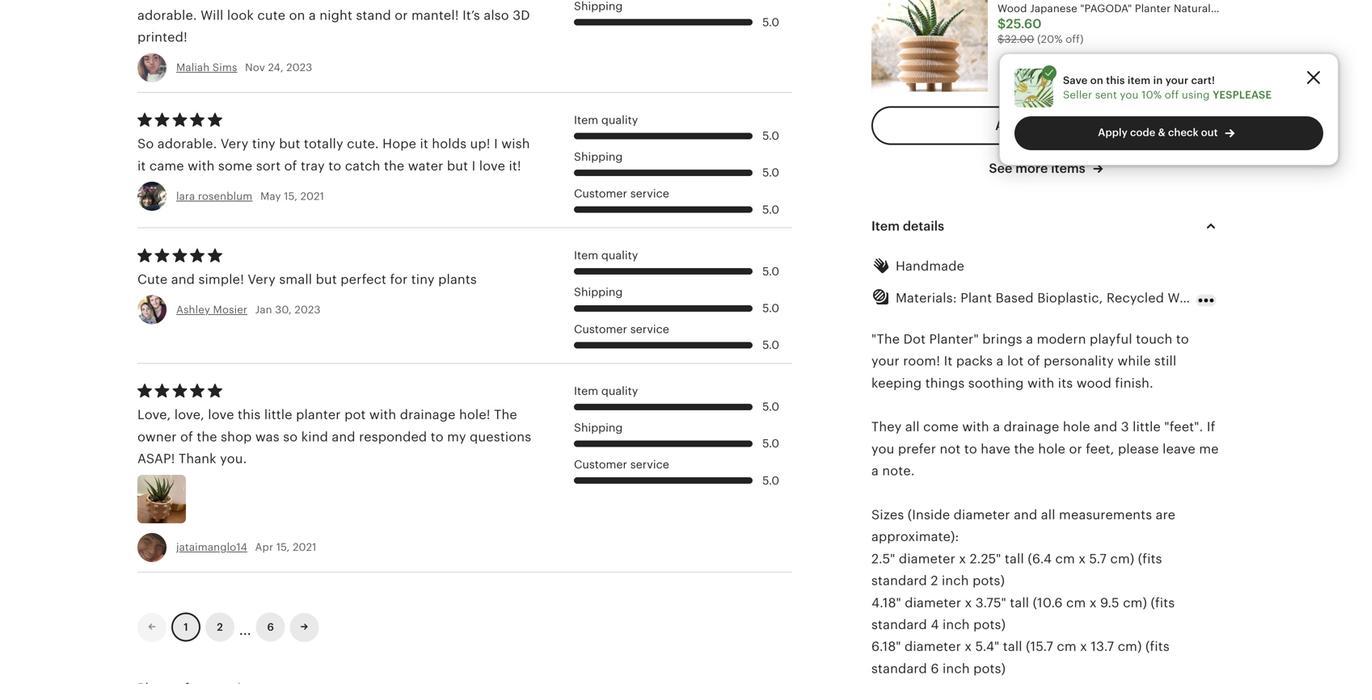 Task type: locate. For each thing, give the bounding box(es) containing it.
1 vertical spatial you
[[872, 442, 895, 457]]

this
[[1107, 74, 1125, 86], [238, 408, 261, 423]]

wood
[[998, 2, 1027, 14], [1214, 2, 1244, 14]]

drainage up my
[[400, 408, 456, 423]]

1 vertical spatial (fits
[[1151, 596, 1175, 611]]

it
[[420, 137, 429, 151], [137, 159, 146, 173]]

1 customer service from the top
[[574, 187, 670, 200]]

0 horizontal spatial your
[[872, 354, 900, 369]]

in
[[1154, 74, 1163, 86]]

7 5.0 from the top
[[763, 339, 780, 352]]

2 shipping from the top
[[574, 286, 623, 299]]

love up shop
[[208, 408, 234, 423]]

0 horizontal spatial this
[[238, 408, 261, 423]]

1 vertical spatial of
[[1028, 354, 1041, 369]]

1 vertical spatial on
[[1091, 74, 1104, 86]]

2 service from the top
[[631, 323, 670, 336]]

the down hope
[[384, 159, 405, 173]]

i right up!
[[494, 137, 498, 151]]

1 vertical spatial service
[[631, 323, 670, 336]]

drainage
[[400, 408, 456, 423], [1004, 420, 1060, 435]]

with up the responded
[[370, 408, 397, 423]]

small
[[279, 272, 312, 287]]

of left tray
[[284, 159, 297, 173]]

0 vertical spatial item quality
[[574, 113, 638, 126]]

water
[[408, 159, 444, 173]]

the inside so adorable. very tiny but totally cute. hope it holds up! i wish it came with some sort of tray to catch the water but i love it!
[[384, 159, 405, 173]]

2 vertical spatial service
[[631, 459, 670, 472]]

to right tray
[[329, 159, 342, 173]]

materials:
[[896, 291, 957, 305]]

standard down 4.18"
[[872, 618, 928, 633]]

(fits right 13.7
[[1146, 640, 1170, 655]]

on up sent
[[1091, 74, 1104, 86]]

little inside they all come with a drainage hole and 3 little "feet". if you prefer not to have the hole or feet, please leave me a note.
[[1133, 420, 1161, 435]]

details
[[903, 219, 945, 234]]

on inside save on this item in your cart! seller sent you 10% off using yesplease
[[1091, 74, 1104, 86]]

pots) up 3.75"
[[973, 574, 1005, 589]]

it up "water"
[[420, 137, 429, 151]]

0 vertical spatial tiny
[[467, 0, 490, 1]]

cute. up the look
[[214, 0, 246, 1]]

prefer
[[898, 442, 937, 457]]

drainage up have
[[1004, 420, 1060, 435]]

tiny right for
[[411, 272, 435, 287]]

tray
[[301, 159, 325, 173]]

3 customer service from the top
[[574, 459, 670, 472]]

and down pot
[[332, 430, 356, 445]]

0 vertical spatial shipping
[[574, 150, 623, 163]]

little inside 'love, love, love this little planter pot with drainage hole! the owner of the shop was so kind and responded to my questions asap! thank you.'
[[264, 408, 293, 423]]

2021 down tray
[[301, 190, 324, 203]]

with inside they all come with a drainage hole and 3 little "feet". if you prefer not to have the hole or feet, please leave me a note.
[[963, 420, 990, 435]]

0 vertical spatial 2023
[[286, 62, 312, 74]]

1 vertical spatial very
[[248, 272, 276, 287]]

2 vertical spatial but
[[316, 272, 337, 287]]

of right lot
[[1028, 354, 1041, 369]]

1 horizontal spatial wood
[[1214, 2, 1244, 14]]

2 vertical spatial customer service
[[574, 459, 670, 472]]

with up have
[[963, 420, 990, 435]]

1 vertical spatial item quality
[[574, 249, 638, 262]]

item quality for love, love, love this little planter pot with drainage hole! the owner of the shop was so kind and responded to my questions asap! thank you.
[[574, 385, 638, 398]]

2 vertical spatial item quality
[[574, 385, 638, 398]]

but right small
[[316, 272, 337, 287]]

2 horizontal spatial of
[[1028, 354, 1041, 369]]

1 horizontal spatial of
[[284, 159, 297, 173]]

6 5.0 from the top
[[763, 302, 780, 315]]

$ left (20%
[[998, 33, 1005, 45]]

(fits right 9.5 at the bottom of page
[[1151, 596, 1175, 611]]

the inside pot is super cute. i ordered the smallest size and it's tiny and adorable. will look cute on a night stand or mantel! it's also 3d printed!
[[311, 0, 332, 1]]

3 quality from the top
[[602, 385, 638, 398]]

0 horizontal spatial you
[[872, 442, 895, 457]]

2 customer service from the top
[[574, 323, 670, 336]]

x left 5.7
[[1079, 552, 1086, 567]]

0 horizontal spatial all
[[906, 420, 920, 435]]

sims
[[213, 62, 237, 74]]

1 vertical spatial all
[[1041, 508, 1056, 523]]

1 service from the top
[[631, 187, 670, 200]]

a left night
[[309, 8, 316, 23]]

5.7
[[1090, 552, 1107, 567]]

1 vertical spatial adorable.
[[158, 137, 217, 151]]

i up the look
[[250, 0, 254, 1]]

on
[[289, 8, 305, 23], [1091, 74, 1104, 86]]

cute and simple! very small but perfect for tiny plants
[[137, 272, 477, 287]]

2 $ from the top
[[998, 33, 1005, 45]]

1 shipping from the top
[[574, 150, 623, 163]]

1 horizontal spatial love
[[479, 159, 506, 173]]

30,
[[275, 304, 292, 316]]

materials: plant based bioplastic, recycled wood, pla
[[896, 291, 1236, 305]]

2 horizontal spatial i
[[494, 137, 498, 151]]

cute.
[[214, 0, 246, 1], [347, 137, 379, 151]]

is
[[162, 0, 172, 1]]

service for up!
[[631, 187, 670, 200]]

1 horizontal spatial all
[[1041, 508, 1056, 523]]

1 vertical spatial 2023
[[295, 304, 321, 316]]

4 5.0 from the top
[[763, 203, 780, 216]]

drainage inside they all come with a drainage hole and 3 little "feet". if you prefer not to have the hole or feet, please leave me a note.
[[1004, 420, 1060, 435]]

the inside they all come with a drainage hole and 3 little "feet". if you prefer not to have the hole or feet, please leave me a note.
[[1015, 442, 1035, 457]]

check
[[1169, 127, 1199, 139]]

3 customer from the top
[[574, 459, 628, 472]]

0 vertical spatial 15,
[[284, 190, 298, 203]]

15,
[[284, 190, 298, 203], [276, 542, 290, 554]]

10 5.0 from the top
[[763, 475, 780, 488]]

all up (6.4
[[1041, 508, 1056, 523]]

x left 13.7
[[1081, 640, 1088, 655]]

6 inside "sizes (inside diameter and all measurements are approximate): 2.5" diameter x 2.25" tall (6.4 cm x 5.7 cm) (fits standard 2 inch pots) 4.18" diameter x 3.75" tall (10.6 cm x 9.5 cm) (fits standard 4 inch pots) 6.18" diameter x 5.4" tall (15.7 cm x 13.7 cm) (fits standard 6 inch pots)"
[[931, 662, 939, 677]]

1 horizontal spatial this
[[1107, 74, 1125, 86]]

3 5.0 from the top
[[763, 166, 780, 179]]

0 vertical spatial you
[[1120, 89, 1139, 101]]

lot
[[1008, 354, 1024, 369]]

3 service from the top
[[631, 459, 670, 472]]

based
[[996, 291, 1034, 305]]

1 vertical spatial but
[[447, 159, 468, 173]]

2 vertical spatial customer
[[574, 459, 628, 472]]

1 horizontal spatial or
[[1070, 442, 1083, 457]]

1 horizontal spatial i
[[472, 159, 476, 173]]

cute. up catch
[[347, 137, 379, 151]]

handmade
[[896, 259, 965, 274]]

on down ordered
[[289, 8, 305, 23]]

1 customer from the top
[[574, 187, 628, 200]]

1 horizontal spatial drainage
[[1004, 420, 1060, 435]]

cm right (6.4
[[1056, 552, 1076, 567]]

6 right …
[[267, 622, 274, 634]]

you inside save on this item in your cart! seller sent you 10% off using yesplease
[[1120, 89, 1139, 101]]

code
[[1131, 127, 1156, 139]]

0 horizontal spatial little
[[264, 408, 293, 423]]

to up still
[[1177, 332, 1190, 347]]

natural
[[1174, 2, 1211, 14]]

finish.
[[1116, 376, 1154, 391]]

2 horizontal spatial tiny
[[467, 0, 490, 1]]

shipping
[[574, 150, 623, 163], [574, 286, 623, 299], [574, 422, 623, 435]]

of down the love,
[[180, 430, 193, 445]]

0 vertical spatial customer
[[574, 187, 628, 200]]

maliah
[[176, 62, 210, 74]]

printed!
[[137, 30, 188, 45]]

cm right '(15.7'
[[1057, 640, 1077, 655]]

personality
[[1044, 354, 1114, 369]]

2021 right apr
[[293, 542, 317, 554]]

hole!
[[459, 408, 491, 423]]

1 vertical spatial standard
[[872, 618, 928, 633]]

little up "was"
[[264, 408, 293, 423]]

diameter up 2.25"
[[954, 508, 1011, 523]]

love inside 'love, love, love this little planter pot with drainage hole! the owner of the shop was so kind and responded to my questions asap! thank you.'
[[208, 408, 234, 423]]

a up have
[[993, 420, 1001, 435]]

tall right "5.4"" on the right of page
[[1003, 640, 1023, 655]]

0 vertical spatial adorable.
[[137, 8, 197, 23]]

hole left feet,
[[1039, 442, 1066, 457]]

a left lot
[[997, 354, 1004, 369]]

all up prefer
[[906, 420, 920, 435]]

to left my
[[431, 430, 444, 445]]

1 vertical spatial quality
[[602, 249, 638, 262]]

very up jan
[[248, 272, 276, 287]]

catch
[[345, 159, 381, 173]]

3 shipping from the top
[[574, 422, 623, 435]]

15, right apr
[[276, 542, 290, 554]]

lara rosenblum may 15, 2021
[[176, 190, 324, 203]]

0 vertical spatial on
[[289, 8, 305, 23]]

or down 'size'
[[395, 8, 408, 23]]

plants
[[438, 272, 477, 287]]

1 horizontal spatial 6
[[931, 662, 939, 677]]

standard down 6.18"
[[872, 662, 928, 677]]

1 horizontal spatial your
[[1166, 74, 1189, 86]]

simple!
[[199, 272, 244, 287]]

2023 for maliah sims nov 24, 2023
[[286, 62, 312, 74]]

still
[[1155, 354, 1177, 369]]

and left 3
[[1094, 420, 1118, 435]]

$
[[998, 17, 1006, 31], [998, 33, 1005, 45]]

or left feet,
[[1070, 442, 1083, 457]]

1 vertical spatial your
[[872, 354, 900, 369]]

sent
[[1096, 89, 1118, 101]]

and inside 'love, love, love this little planter pot with drainage hole! the owner of the shop was so kind and responded to my questions asap! thank you.'
[[332, 430, 356, 445]]

little
[[264, 408, 293, 423], [1133, 420, 1161, 435]]

(fits down are
[[1139, 552, 1163, 567]]

with inside "the dot planter" brings a modern playful touch to your room! it packs a lot of personality while still keeping things soothing with its wood finish.
[[1028, 376, 1055, 391]]

0 vertical spatial hole
[[1063, 420, 1091, 435]]

1 vertical spatial 6
[[931, 662, 939, 677]]

0 horizontal spatial tiny
[[252, 137, 276, 151]]

1 horizontal spatial little
[[1133, 420, 1161, 435]]

you down item
[[1120, 89, 1139, 101]]

0 vertical spatial 6
[[267, 622, 274, 634]]

0 vertical spatial 2
[[931, 574, 939, 589]]

this inside save on this item in your cart! seller sent you 10% off using yesplease
[[1107, 74, 1125, 86]]

item quality for so adorable. very tiny but totally cute. hope it holds up! i wish it came with some sort of tray to catch the water but i love it!
[[574, 113, 638, 126]]

the right have
[[1015, 442, 1035, 457]]

planter
[[1135, 2, 1171, 14]]

x left 3.75"
[[965, 596, 972, 611]]

sizes (inside diameter and all measurements are approximate): 2.5" diameter x 2.25" tall (6.4 cm x 5.7 cm) (fits standard 2 inch pots) 4.18" diameter x 3.75" tall (10.6 cm x 9.5 cm) (fits standard 4 inch pots) 6.18" diameter x 5.4" tall (15.7 cm x 13.7 cm) (fits standard 6 inch pots)
[[872, 508, 1176, 677]]

inch
[[942, 574, 969, 589], [943, 618, 970, 633], [943, 662, 970, 677]]

0 vertical spatial quality
[[602, 113, 638, 126]]

item details
[[872, 219, 945, 234]]

but up the sort on the top of the page
[[279, 137, 300, 151]]

2.25"
[[970, 552, 1002, 567]]

jataimanglo14
[[176, 542, 247, 554]]

standard up 4.18"
[[872, 574, 928, 589]]

cm right the '(10.6'
[[1067, 596, 1086, 611]]

0 vertical spatial standard
[[872, 574, 928, 589]]

2 inside "sizes (inside diameter and all measurements are approximate): 2.5" diameter x 2.25" tall (6.4 cm x 5.7 cm) (fits standard 2 inch pots) 4.18" diameter x 3.75" tall (10.6 cm x 9.5 cm) (fits standard 4 inch pots) 6.18" diameter x 5.4" tall (15.7 cm x 13.7 cm) (fits standard 6 inch pots)"
[[931, 574, 939, 589]]

$ up 32.00
[[998, 17, 1006, 31]]

with up lara rosenblum "link" at the left of page
[[188, 159, 215, 173]]

this up sent
[[1107, 74, 1125, 86]]

very up some
[[221, 137, 249, 151]]

i down up!
[[472, 159, 476, 173]]

2 vertical spatial shipping
[[574, 422, 623, 435]]

finisjh
[[1247, 2, 1280, 14]]

you.
[[220, 452, 247, 467]]

the
[[311, 0, 332, 1], [384, 159, 405, 173], [197, 430, 217, 445], [1015, 442, 1035, 457]]

0 vertical spatial but
[[279, 137, 300, 151]]

and up (6.4
[[1014, 508, 1038, 523]]

wood up 25.60
[[998, 2, 1027, 14]]

more
[[1016, 161, 1048, 176]]

hole up feet,
[[1063, 420, 1091, 435]]

0 horizontal spatial cute.
[[214, 0, 246, 1]]

the up thank
[[197, 430, 217, 445]]

32.00
[[1005, 33, 1035, 45]]

1 horizontal spatial tiny
[[411, 272, 435, 287]]

3
[[1121, 420, 1130, 435]]

15, right the may
[[284, 190, 298, 203]]

soothing
[[969, 376, 1024, 391]]

pot is super cute. i ordered the smallest size and it's tiny and adorable. will look cute on a night stand or mantel! it's also 3d printed!
[[137, 0, 530, 45]]

2 item quality from the top
[[574, 249, 638, 262]]

3 item quality from the top
[[574, 385, 638, 398]]

0 vertical spatial very
[[221, 137, 249, 151]]

your
[[1166, 74, 1189, 86], [872, 354, 900, 369]]

ashley mosier jan 30, 2023
[[176, 304, 321, 316]]

adorable. up came
[[158, 137, 217, 151]]

your up off at the right top of page
[[1166, 74, 1189, 86]]

8 5.0 from the top
[[763, 401, 780, 414]]

love,
[[137, 408, 171, 423]]

0 vertical spatial service
[[631, 187, 670, 200]]

0 horizontal spatial wood
[[998, 2, 1027, 14]]

2 vertical spatial standard
[[872, 662, 928, 677]]

1 vertical spatial customer service
[[574, 323, 670, 336]]

2 left …
[[217, 622, 223, 634]]

very inside so adorable. very tiny but totally cute. hope it holds up! i wish it came with some sort of tray to catch the water but i love it!
[[221, 137, 249, 151]]

pots) down "5.4"" on the right of page
[[974, 662, 1006, 677]]

0 horizontal spatial or
[[395, 8, 408, 23]]

tiny up it's
[[467, 0, 490, 1]]

1 vertical spatial cute.
[[347, 137, 379, 151]]

cm) right 9.5 at the bottom of page
[[1123, 596, 1148, 611]]

pots) down 3.75"
[[974, 618, 1006, 633]]

2023 right 24,
[[286, 62, 312, 74]]

x left 9.5 at the bottom of page
[[1090, 596, 1097, 611]]

cm) right 13.7
[[1118, 640, 1142, 655]]

0 horizontal spatial drainage
[[400, 408, 456, 423]]

adorable. down is
[[137, 8, 197, 23]]

the up night
[[311, 0, 332, 1]]

this up shop
[[238, 408, 261, 423]]

0 horizontal spatial love
[[208, 408, 234, 423]]

apply code & check out link
[[1015, 117, 1324, 150]]

little right 3
[[1133, 420, 1161, 435]]

packs
[[957, 354, 993, 369]]

out
[[1202, 127, 1218, 139]]

(inside
[[908, 508, 950, 523]]

on inside pot is super cute. i ordered the smallest size and it's tiny and adorable. will look cute on a night stand or mantel! it's also 3d printed!
[[289, 8, 305, 23]]

dot
[[904, 332, 926, 347]]

items
[[1052, 161, 1086, 176]]

jan
[[255, 304, 272, 316]]

1 vertical spatial customer
[[574, 323, 628, 336]]

customer service
[[574, 187, 670, 200], [574, 323, 670, 336], [574, 459, 670, 472]]

1 vertical spatial or
[[1070, 442, 1083, 457]]

or
[[395, 8, 408, 23], [1070, 442, 1083, 457]]

love left it!
[[479, 159, 506, 173]]

maliah sims link
[[176, 62, 237, 74]]

4.18"
[[872, 596, 902, 611]]

you down they
[[872, 442, 895, 457]]

2023 right 30,
[[295, 304, 321, 316]]

1 vertical spatial tiny
[[252, 137, 276, 151]]

service
[[631, 187, 670, 200], [631, 323, 670, 336], [631, 459, 670, 472]]

0 horizontal spatial of
[[180, 430, 193, 445]]

tiny up the sort on the top of the page
[[252, 137, 276, 151]]

wood left finisjh on the top right
[[1214, 2, 1244, 14]]

asap!
[[137, 452, 175, 467]]

shipping for love, love, love this little planter pot with drainage hole! the owner of the shop was so kind and responded to my questions asap! thank you.
[[574, 422, 623, 435]]

of inside so adorable. very tiny but totally cute. hope it holds up! i wish it came with some sort of tray to catch the water but i love it!
[[284, 159, 297, 173]]

ashley mosier link
[[176, 304, 248, 316]]

2 vertical spatial pots)
[[974, 662, 1006, 677]]

cm) right 5.7
[[1111, 552, 1135, 567]]

it's
[[446, 0, 463, 1]]

but down holds
[[447, 159, 468, 173]]

sort
[[256, 159, 281, 173]]

0 vertical spatial this
[[1107, 74, 1125, 86]]

1 horizontal spatial 2
[[931, 574, 939, 589]]

1 5.0 from the top
[[763, 16, 780, 29]]

2 up 4
[[931, 574, 939, 589]]

view details of this review photo by jataimanglo14 image
[[137, 475, 186, 524]]

0 vertical spatial or
[[395, 8, 408, 23]]

0 horizontal spatial on
[[289, 8, 305, 23]]

quality
[[602, 113, 638, 126], [602, 249, 638, 262], [602, 385, 638, 398]]

2 customer from the top
[[574, 323, 628, 336]]

1 vertical spatial shipping
[[574, 286, 623, 299]]

it down so
[[137, 159, 146, 173]]

1 quality from the top
[[602, 113, 638, 126]]

with inside so adorable. very tiny but totally cute. hope it holds up! i wish it came with some sort of tray to catch the water but i love it!
[[188, 159, 215, 173]]

1 vertical spatial love
[[208, 408, 234, 423]]

see more items
[[989, 161, 1089, 176]]

2 vertical spatial cm)
[[1118, 640, 1142, 655]]

1 horizontal spatial you
[[1120, 89, 1139, 101]]

1 horizontal spatial it
[[420, 137, 429, 151]]

1 vertical spatial this
[[238, 408, 261, 423]]

quality for so adorable. very tiny but totally cute. hope it holds up! i wish it came with some sort of tray to catch the water but i love it!
[[602, 113, 638, 126]]

with left its
[[1028, 376, 1055, 391]]

1 item quality from the top
[[574, 113, 638, 126]]

2 quality from the top
[[602, 249, 638, 262]]

diameter down 4
[[905, 640, 962, 655]]

recycled
[[1107, 291, 1165, 305]]

very
[[221, 137, 249, 151], [248, 272, 276, 287]]



Task type: vqa. For each thing, say whether or not it's contained in the screenshot.
paddle in A custom pickleball bag , from $300 A pickleball enamel pin , $10 A personalized pickleball paddle cap , $10
no



Task type: describe. For each thing, give the bounding box(es) containing it.
item inside dropdown button
[[872, 219, 900, 234]]

owner
[[137, 430, 177, 445]]

0 horizontal spatial 6
[[267, 622, 274, 634]]

(10.6
[[1033, 596, 1063, 611]]

cute. inside pot is super cute. i ordered the smallest size and it's tiny and adorable. will look cute on a night stand or mantel! it's also 3d printed!
[[214, 0, 246, 1]]

1 vertical spatial cm
[[1067, 596, 1086, 611]]

2 vertical spatial (fits
[[1146, 640, 1170, 655]]

1 vertical spatial 2021
[[293, 542, 317, 554]]

approximate):
[[872, 530, 960, 545]]

measurements
[[1059, 508, 1153, 523]]

for
[[390, 272, 408, 287]]

5 5.0 from the top
[[763, 265, 780, 278]]

will
[[201, 8, 224, 23]]

customer for up!
[[574, 187, 628, 200]]

item for so adorable. very tiny but totally cute. hope it holds up! i wish it came with some sort of tray to catch the water but i love it!
[[574, 113, 599, 126]]

this inside 'love, love, love this little planter pot with drainage hole! the owner of the shop was so kind and responded to my questions asap! thank you.'
[[238, 408, 261, 423]]

customer for the
[[574, 459, 628, 472]]

0 vertical spatial cm
[[1056, 552, 1076, 567]]

i inside pot is super cute. i ordered the smallest size and it's tiny and adorable. will look cute on a night stand or mantel! it's also 3d printed!
[[250, 0, 254, 1]]

bioplastic,
[[1038, 291, 1103, 305]]

responded
[[359, 430, 427, 445]]

1 vertical spatial inch
[[943, 618, 970, 633]]

1 vertical spatial cm)
[[1123, 596, 1148, 611]]

diameter down approximate):
[[899, 552, 956, 567]]

1 $ from the top
[[998, 17, 1006, 31]]

pot
[[137, 0, 158, 1]]

service for the
[[631, 459, 670, 472]]

6.18"
[[872, 640, 901, 655]]

lara rosenblum link
[[176, 190, 253, 203]]

a left note.
[[872, 464, 879, 479]]

24,
[[268, 62, 284, 74]]

2 wood from the left
[[1214, 2, 1244, 14]]

x left 2.25"
[[959, 552, 967, 567]]

2 vertical spatial inch
[[943, 662, 970, 677]]

was
[[255, 430, 280, 445]]

0 vertical spatial pots)
[[973, 574, 1005, 589]]

x left "5.4"" on the right of page
[[965, 640, 972, 655]]

so adorable. very tiny but totally cute. hope it holds up! i wish it came with some sort of tray to catch the water but i love it!
[[137, 137, 530, 173]]

(20%
[[1038, 33, 1063, 45]]

to inside so adorable. very tiny but totally cute. hope it holds up! i wish it came with some sort of tray to catch the water but i love it!
[[329, 159, 342, 173]]

cute
[[137, 272, 168, 287]]

come
[[924, 420, 959, 435]]

totally
[[304, 137, 344, 151]]

a inside pot is super cute. i ordered the smallest size and it's tiny and adorable. will look cute on a night stand or mantel! it's also 3d printed!
[[309, 8, 316, 23]]

1 horizontal spatial but
[[316, 272, 337, 287]]

or inside they all come with a drainage hole and 3 little "feet". if you prefer not to have the hole or feet, please leave me a note.
[[1070, 442, 1083, 457]]

item for love, love, love this little planter pot with drainage hole! the owner of the shop was so kind and responded to my questions asap! thank you.
[[574, 385, 599, 398]]

adorable. inside pot is super cute. i ordered the smallest size and it's tiny and adorable. will look cute on a night stand or mantel! it's also 3d printed!
[[137, 8, 197, 23]]

2 vertical spatial tall
[[1003, 640, 1023, 655]]

questions
[[470, 430, 532, 445]]

1 link
[[171, 614, 201, 643]]

wood japanese "pagoda" planter natural wood finisjh image
[[872, 0, 988, 92]]

0 vertical spatial cm)
[[1111, 552, 1135, 567]]

1 wood from the left
[[998, 2, 1027, 14]]

2 vertical spatial cm
[[1057, 640, 1077, 655]]

save on this item in your cart! seller sent you 10% off using yesplease
[[1063, 74, 1272, 101]]

using
[[1182, 89, 1210, 101]]

rosenblum
[[198, 190, 253, 203]]

1 vertical spatial pots)
[[974, 618, 1006, 633]]

to inside "the dot planter" brings a modern playful touch to your room! it packs a lot of personality while still keeping things soothing with its wood finish.
[[1177, 332, 1190, 347]]

1 vertical spatial tall
[[1010, 596, 1030, 611]]

tiny inside so adorable. very tiny but totally cute. hope it holds up! i wish it came with some sort of tray to catch the water but i love it!
[[252, 137, 276, 151]]

6 link
[[256, 614, 285, 643]]

thank
[[179, 452, 217, 467]]

they all come with a drainage hole and 3 little "feet". if you prefer not to have the hole or feet, please leave me a note.
[[872, 420, 1219, 479]]

planter
[[296, 408, 341, 423]]

maliah sims nov 24, 2023
[[176, 62, 312, 74]]

of inside 'love, love, love this little planter pot with drainage hole! the owner of the shop was so kind and responded to my questions asap! thank you.'
[[180, 430, 193, 445]]

it's
[[463, 8, 480, 23]]

and right cute
[[171, 272, 195, 287]]

wish
[[502, 137, 530, 151]]

2 5.0 from the top
[[763, 129, 780, 142]]

pla
[[1212, 291, 1236, 305]]

9.5
[[1101, 596, 1120, 611]]

lara
[[176, 190, 195, 203]]

apr
[[255, 542, 273, 554]]

stand
[[356, 8, 391, 23]]

and up mantel!
[[419, 0, 442, 1]]

touch
[[1136, 332, 1173, 347]]

size
[[391, 0, 415, 1]]

item
[[1128, 74, 1151, 86]]

and inside "sizes (inside diameter and all measurements are approximate): 2.5" diameter x 2.25" tall (6.4 cm x 5.7 cm) (fits standard 2 inch pots) 4.18" diameter x 3.75" tall (10.6 cm x 9.5 cm) (fits standard 4 inch pots) 6.18" diameter x 5.4" tall (15.7 cm x 13.7 cm) (fits standard 6 inch pots)"
[[1014, 508, 1038, 523]]

all inside they all come with a drainage hole and 3 little "feet". if you prefer not to have the hole or feet, please leave me a note.
[[906, 420, 920, 435]]

1 vertical spatial 2
[[217, 622, 223, 634]]

2 vertical spatial tiny
[[411, 272, 435, 287]]

some
[[218, 159, 253, 173]]

10%
[[1142, 89, 1162, 101]]

0 horizontal spatial it
[[137, 159, 146, 173]]

diameter up 4
[[905, 596, 962, 611]]

perfect
[[341, 272, 387, 287]]

it
[[944, 354, 953, 369]]

customer service for up!
[[574, 187, 670, 200]]

0 vertical spatial inch
[[942, 574, 969, 589]]

1 vertical spatial i
[[494, 137, 498, 151]]

or inside pot is super cute. i ordered the smallest size and it's tiny and adorable. will look cute on a night stand or mantel! it's also 3d printed!
[[395, 8, 408, 23]]

wood japanese "pagoda" planter natural wood finisjh $ 25.60 $ 32.00 (20% off)
[[998, 2, 1280, 45]]

jataimanglo14 apr 15, 2021
[[176, 542, 317, 554]]

tiny inside pot is super cute. i ordered the smallest size and it's tiny and adorable. will look cute on a night stand or mantel! it's also 3d printed!
[[467, 0, 490, 1]]

to inside 'love, love, love this little planter pot with drainage hole! the owner of the shop was so kind and responded to my questions asap! thank you.'
[[431, 430, 444, 445]]

2023 for ashley mosier jan 30, 2023
[[295, 304, 321, 316]]

"feet".
[[1165, 420, 1204, 435]]

you inside they all come with a drainage hole and 3 little "feet". if you prefer not to have the hole or feet, please leave me a note.
[[872, 442, 895, 457]]

mantel!
[[412, 8, 459, 23]]

2 standard from the top
[[872, 618, 928, 633]]

item quality for cute and simple! very small but perfect for tiny plants
[[574, 249, 638, 262]]

0 vertical spatial (fits
[[1139, 552, 1163, 567]]

nov
[[245, 62, 265, 74]]

off)
[[1066, 33, 1084, 45]]

so
[[137, 137, 154, 151]]

9 5.0 from the top
[[763, 438, 780, 451]]

pot
[[345, 408, 366, 423]]

super
[[175, 0, 211, 1]]

if
[[1207, 420, 1216, 435]]

adorable. inside so adorable. very tiny but totally cute. hope it holds up! i wish it came with some sort of tray to catch the water but i love it!
[[158, 137, 217, 151]]

0 vertical spatial tall
[[1005, 552, 1025, 567]]

seller
[[1063, 89, 1093, 101]]

0 vertical spatial it
[[420, 137, 429, 151]]

room!
[[904, 354, 941, 369]]

1 vertical spatial hole
[[1039, 442, 1066, 457]]

0 vertical spatial 2021
[[301, 190, 324, 203]]

smallest
[[335, 0, 387, 1]]

while
[[1118, 354, 1151, 369]]

"pagoda"
[[1081, 2, 1132, 14]]

shipping for so adorable. very tiny but totally cute. hope it holds up! i wish it came with some sort of tray to catch the water but i love it!
[[574, 150, 623, 163]]

drainage inside 'love, love, love this little planter pot with drainage hole! the owner of the shop was so kind and responded to my questions asap! thank you.'
[[400, 408, 456, 423]]

the inside 'love, love, love this little planter pot with drainage hole! the owner of the shop was so kind and responded to my questions asap! thank you.'
[[197, 430, 217, 445]]

2 link
[[205, 614, 235, 643]]

see
[[989, 161, 1013, 176]]

love inside so adorable. very tiny but totally cute. hope it holds up! i wish it came with some sort of tray to catch the water but i love it!
[[479, 159, 506, 173]]

with inside 'love, love, love this little planter pot with drainage hole! the owner of the shop was so kind and responded to my questions asap! thank you.'
[[370, 408, 397, 423]]

quality for cute and simple! very small but perfect for tiny plants
[[602, 249, 638, 262]]

cute. inside so adorable. very tiny but totally cute. hope it holds up! i wish it came with some sort of tray to catch the water but i love it!
[[347, 137, 379, 151]]

sizes
[[872, 508, 904, 523]]

2 horizontal spatial but
[[447, 159, 468, 173]]

2 vertical spatial i
[[472, 159, 476, 173]]

ashley
[[176, 304, 210, 316]]

customer service for the
[[574, 459, 670, 472]]

love,
[[175, 408, 205, 423]]

all inside "sizes (inside diameter and all measurements are approximate): 2.5" diameter x 2.25" tall (6.4 cm x 5.7 cm) (fits standard 2 inch pots) 4.18" diameter x 3.75" tall (10.6 cm x 9.5 cm) (fits standard 4 inch pots) 6.18" diameter x 5.4" tall (15.7 cm x 13.7 cm) (fits standard 6 inch pots)"
[[1041, 508, 1056, 523]]

cute
[[257, 8, 286, 23]]

may
[[260, 190, 281, 203]]

love, love, love this little planter pot with drainage hole! the owner of the shop was so kind and responded to my questions asap! thank you.
[[137, 408, 532, 467]]

to inside they all come with a drainage hole and 3 little "feet". if you prefer not to have the hole or feet, please leave me a note.
[[965, 442, 978, 457]]

save
[[1063, 74, 1088, 86]]

off
[[1165, 89, 1179, 101]]

of inside "the dot planter" brings a modern playful touch to your room! it packs a lot of personality while still keeping things soothing with its wood finish.
[[1028, 354, 1041, 369]]

"the
[[872, 332, 900, 347]]

it!
[[509, 159, 522, 173]]

wood
[[1077, 376, 1112, 391]]

your inside "the dot planter" brings a modern playful touch to your room! it packs a lot of personality while still keeping things soothing with its wood finish.
[[872, 354, 900, 369]]

item for cute and simple! very small but perfect for tiny plants
[[574, 249, 599, 262]]

keeping
[[872, 376, 922, 391]]

a right brings
[[1026, 332, 1034, 347]]

your inside save on this item in your cart! seller sent you 10% off using yesplease
[[1166, 74, 1189, 86]]

holds
[[432, 137, 467, 151]]

ordered
[[257, 0, 308, 1]]

0 horizontal spatial but
[[279, 137, 300, 151]]

came
[[150, 159, 184, 173]]

brings
[[983, 332, 1023, 347]]

wood,
[[1168, 291, 1209, 305]]

and inside they all come with a drainage hole and 3 little "feet". if you prefer not to have the hole or feet, please leave me a note.
[[1094, 420, 1118, 435]]

1 vertical spatial 15,
[[276, 542, 290, 554]]

quality for love, love, love this little planter pot with drainage hole! the owner of the shop was so kind and responded to my questions asap! thank you.
[[602, 385, 638, 398]]

1 standard from the top
[[872, 574, 928, 589]]

3 standard from the top
[[872, 662, 928, 677]]

shipping for cute and simple! very small but perfect for tiny plants
[[574, 286, 623, 299]]

and up also
[[494, 0, 517, 1]]

not
[[940, 442, 961, 457]]



